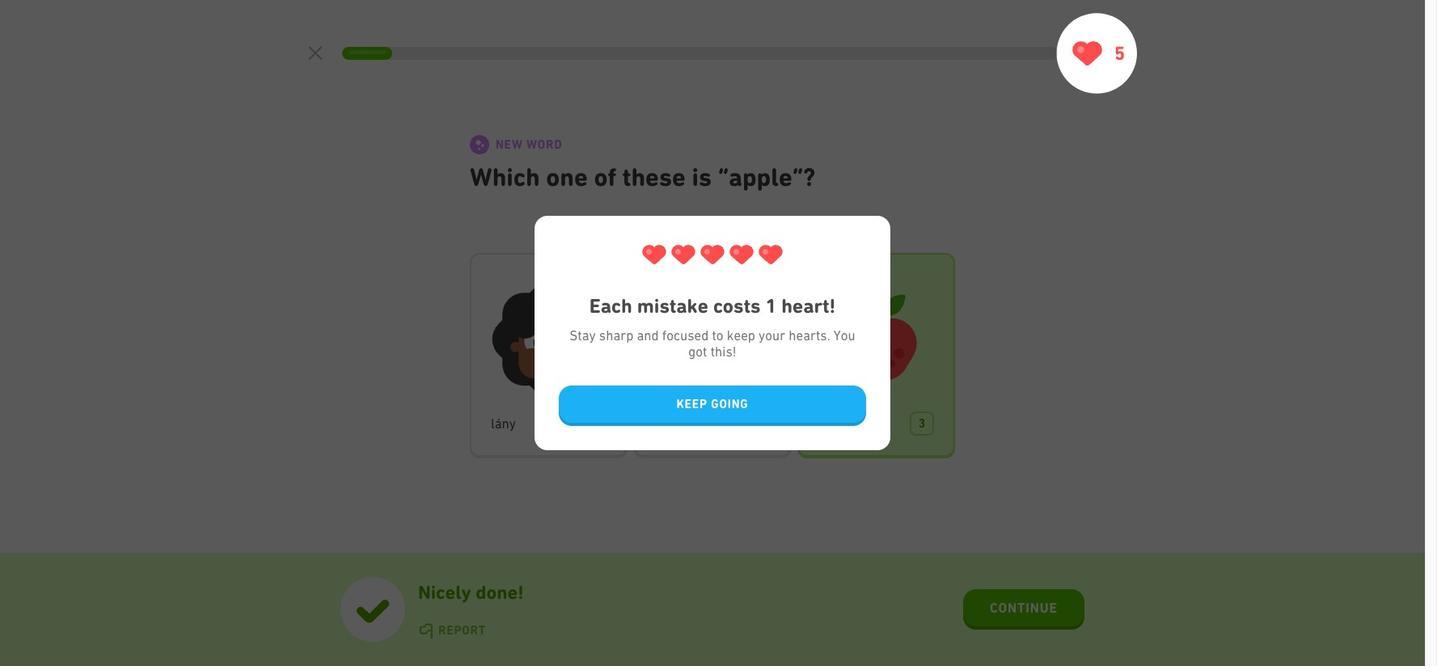 Task type: vqa. For each thing, say whether or not it's contained in the screenshot.
Nicely
yes



Task type: locate. For each thing, give the bounding box(es) containing it.
0 horizontal spatial 1
[[591, 416, 598, 431]]

to
[[712, 328, 724, 344]]

keep going
[[676, 397, 748, 412]]

sharp
[[599, 328, 634, 344]]

which
[[470, 162, 540, 192]]

nicely
[[418, 581, 471, 604]]

alma
[[819, 416, 848, 432]]

5
[[1114, 42, 1125, 65]]

None radio
[[470, 253, 627, 459], [634, 253, 791, 459], [798, 253, 955, 459], [470, 253, 627, 459], [634, 253, 791, 459], [798, 253, 955, 459]]

1
[[765, 294, 777, 318], [591, 416, 598, 431]]

costs
[[713, 294, 761, 318]]

1 left fiú
[[591, 416, 598, 431]]

report
[[438, 623, 486, 638]]

going
[[711, 397, 748, 412]]

0 vertical spatial 1
[[765, 294, 777, 318]]

continue button
[[963, 590, 1085, 630]]

progress bar
[[342, 47, 1057, 60]]

hearts.
[[789, 328, 830, 344]]

1 horizontal spatial 1
[[765, 294, 777, 318]]

done!
[[476, 581, 524, 604]]

1 inside choice "option group"
[[591, 416, 598, 431]]

each
[[589, 294, 632, 318]]

lány
[[491, 416, 516, 432]]

1 vertical spatial 1
[[591, 416, 598, 431]]

fiú
[[655, 416, 670, 432]]

your
[[759, 328, 785, 344]]

1 up your
[[765, 294, 777, 318]]

new
[[496, 137, 523, 152]]

new word
[[496, 137, 562, 152]]

stay
[[570, 328, 596, 344]]



Task type: describe. For each thing, give the bounding box(es) containing it.
keep
[[727, 328, 755, 344]]

continue
[[990, 600, 1058, 616]]

these
[[623, 162, 686, 192]]

got
[[688, 344, 707, 360]]

this!
[[711, 344, 736, 360]]

3
[[919, 416, 925, 431]]

keep going button
[[559, 386, 866, 426]]

"apple"?
[[718, 162, 815, 192]]

report button
[[418, 623, 486, 639]]

keep
[[676, 397, 708, 412]]

mistake
[[637, 294, 708, 318]]

which one of these is "apple"?
[[470, 162, 815, 192]]

heart!
[[781, 294, 836, 318]]

choice option group
[[470, 253, 955, 459]]

focused
[[662, 328, 709, 344]]

nicely done!
[[418, 581, 524, 604]]

and
[[637, 328, 659, 344]]

each mistake costs 1 heart!
[[589, 294, 836, 318]]

you
[[834, 328, 855, 344]]

stay sharp and focused to keep your hearts. you got this!
[[570, 328, 855, 360]]

2
[[755, 416, 761, 431]]

of
[[594, 162, 616, 192]]

word
[[526, 137, 562, 152]]

one
[[546, 162, 588, 192]]

is
[[692, 162, 712, 192]]



